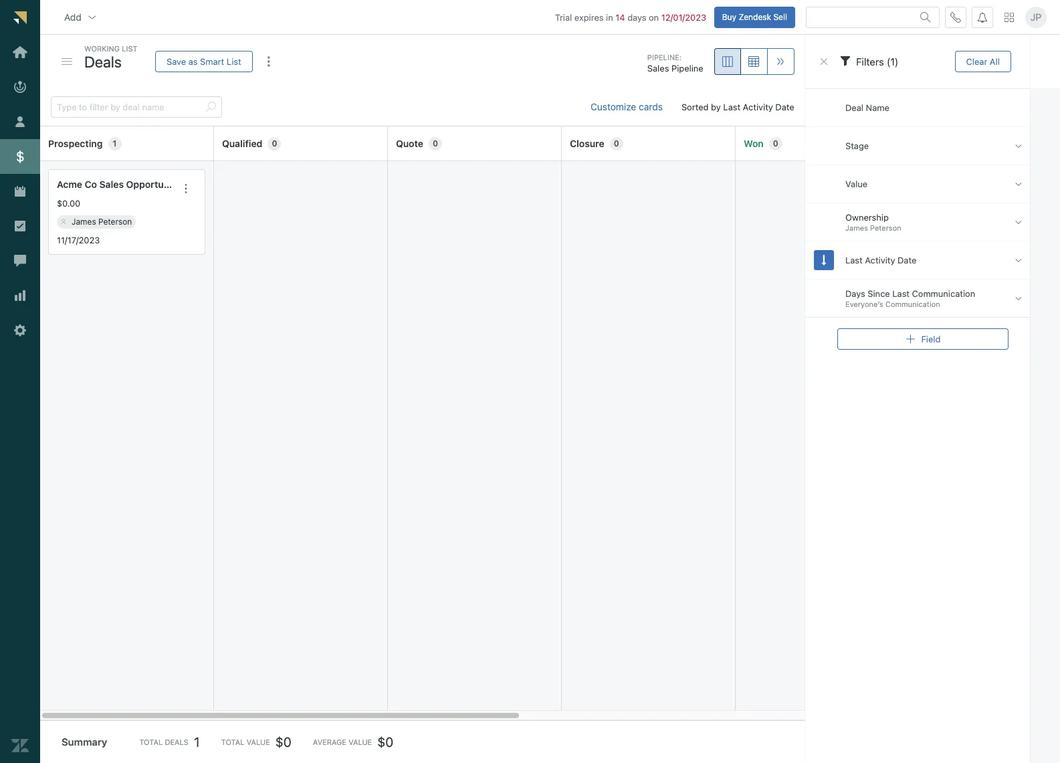 Task type: locate. For each thing, give the bounding box(es) containing it.
communication up add icon at the right of the page
[[886, 300, 941, 309]]

last for since
[[893, 288, 910, 299]]

sales down pipeline:
[[648, 63, 670, 74]]

customize cards
[[591, 101, 663, 113]]

angle down image
[[1016, 178, 1023, 190], [1016, 293, 1023, 304]]

1 horizontal spatial last
[[846, 255, 863, 266]]

acme co sales opportunity link
[[57, 178, 181, 192]]

field button
[[838, 329, 1009, 350]]

1 vertical spatial deals
[[165, 738, 189, 747]]

2 vertical spatial last
[[893, 288, 910, 299]]

jp button
[[1026, 6, 1047, 28]]

handler image
[[62, 58, 72, 65]]

1 horizontal spatial date
[[898, 255, 917, 266]]

cancel image
[[819, 56, 830, 67]]

last
[[724, 102, 741, 112], [846, 255, 863, 266], [893, 288, 910, 299]]

1 horizontal spatial total
[[221, 738, 245, 747]]

0 horizontal spatial deals
[[84, 53, 122, 71]]

0 vertical spatial list
[[122, 44, 138, 53]]

0 horizontal spatial total
[[139, 738, 163, 747]]

1 vertical spatial sales
[[99, 179, 124, 190]]

last right long arrow down image
[[846, 255, 863, 266]]

value
[[247, 738, 270, 747], [349, 738, 372, 747]]

1 vertical spatial 1
[[194, 735, 200, 750]]

0 vertical spatial date
[[776, 102, 795, 112]]

last right since at the top right of page
[[893, 288, 910, 299]]

1 horizontal spatial deals
[[165, 738, 189, 747]]

0 for won
[[774, 138, 779, 148]]

value for total value $0
[[247, 738, 270, 747]]

1 angle down image from the top
[[1016, 178, 1023, 190]]

0
[[272, 138, 277, 148], [433, 138, 438, 148], [614, 138, 620, 148], [774, 138, 779, 148]]

1
[[113, 138, 117, 148], [194, 735, 200, 750]]

value
[[846, 179, 868, 189]]

0 right qualified
[[272, 138, 277, 148]]

on
[[649, 12, 659, 22]]

2 vertical spatial angle down image
[[1016, 255, 1023, 266]]

filter fill image
[[841, 55, 851, 66]]

co
[[85, 179, 97, 190]]

0 horizontal spatial list
[[122, 44, 138, 53]]

value inside average value $0
[[349, 738, 372, 747]]

1 vertical spatial angle down image
[[1016, 217, 1023, 228]]

1 horizontal spatial $0
[[378, 735, 394, 750]]

peterson down ownership
[[871, 224, 902, 232]]

james
[[72, 217, 96, 227], [846, 224, 869, 232]]

peterson down acme co sales opportunity link
[[98, 217, 132, 227]]

2 0 from the left
[[433, 138, 438, 148]]

1 0 from the left
[[272, 138, 277, 148]]

1 horizontal spatial sales
[[648, 63, 670, 74]]

calls image
[[951, 12, 962, 22]]

filters (1)
[[857, 55, 899, 68]]

search image
[[205, 102, 216, 113]]

buy zendesk sell
[[723, 12, 788, 22]]

activity
[[743, 102, 774, 112], [865, 255, 896, 266]]

2 value from the left
[[349, 738, 372, 747]]

1 $0 from the left
[[276, 735, 292, 750]]

customize
[[591, 101, 637, 113]]

summary
[[62, 737, 107, 749]]

last inside days since last communication everyone's communication
[[893, 288, 910, 299]]

0 horizontal spatial value
[[247, 738, 270, 747]]

acme
[[57, 179, 82, 190]]

0 vertical spatial angle down image
[[1016, 178, 1023, 190]]

2 angle down image from the top
[[1016, 217, 1023, 228]]

save as smart list button
[[155, 51, 253, 72]]

peterson
[[98, 217, 132, 227], [871, 224, 902, 232]]

1 down type to filter by deal name field
[[113, 138, 117, 148]]

1 horizontal spatial list
[[227, 56, 241, 67]]

expires
[[575, 12, 604, 22]]

sales
[[648, 63, 670, 74], [99, 179, 124, 190]]

0 right closure
[[614, 138, 620, 148]]

deals
[[84, 53, 122, 71], [165, 738, 189, 747]]

prospecting
[[48, 138, 103, 149]]

deal name
[[846, 102, 890, 113]]

1 vertical spatial communication
[[886, 300, 941, 309]]

total deals 1
[[139, 735, 200, 750]]

0 vertical spatial angle down image
[[1016, 140, 1023, 152]]

2 $0 from the left
[[378, 735, 394, 750]]

date
[[776, 102, 795, 112], [898, 255, 917, 266]]

0 vertical spatial activity
[[743, 102, 774, 112]]

total right summary
[[139, 738, 163, 747]]

total for 1
[[139, 738, 163, 747]]

$0
[[276, 735, 292, 750], [378, 735, 394, 750]]

sorted by last activity date
[[682, 102, 795, 112]]

clear
[[967, 56, 988, 67]]

0 right won
[[774, 138, 779, 148]]

12/01/2023
[[662, 12, 707, 22]]

0 horizontal spatial activity
[[743, 102, 774, 112]]

0 horizontal spatial $0
[[276, 735, 292, 750]]

0 for quote
[[433, 138, 438, 148]]

1 total from the left
[[139, 738, 163, 747]]

2 total from the left
[[221, 738, 245, 747]]

Type to filter by deal name field
[[57, 97, 200, 117]]

1 value from the left
[[247, 738, 270, 747]]

clear all button
[[955, 51, 1012, 72]]

1 vertical spatial angle down image
[[1016, 293, 1023, 304]]

11/17/2023
[[57, 235, 100, 245]]

chevron down image
[[87, 12, 98, 22]]

$0 right average at left
[[378, 735, 394, 750]]

average value $0
[[313, 735, 394, 750]]

3 0 from the left
[[614, 138, 620, 148]]

activity up since at the top right of page
[[865, 255, 896, 266]]

all
[[990, 56, 1000, 67]]

list
[[122, 44, 138, 53], [227, 56, 241, 67]]

0 right quote on the top left of page
[[433, 138, 438, 148]]

add button
[[54, 4, 108, 31]]

james peterson
[[72, 217, 132, 227]]

by
[[712, 102, 721, 112]]

total inside total deals 1
[[139, 738, 163, 747]]

total inside total value $0
[[221, 738, 245, 747]]

qualified
[[222, 138, 263, 149]]

total
[[139, 738, 163, 747], [221, 738, 245, 747]]

$0 left average at left
[[276, 735, 292, 750]]

0 horizontal spatial peterson
[[98, 217, 132, 227]]

list right smart
[[227, 56, 241, 67]]

long arrow down image
[[822, 255, 827, 266]]

angle down image
[[1016, 140, 1023, 152], [1016, 217, 1023, 228], [1016, 255, 1023, 266]]

list right working
[[122, 44, 138, 53]]

0 vertical spatial sales
[[648, 63, 670, 74]]

communication
[[913, 288, 976, 299], [886, 300, 941, 309]]

1 left total value $0
[[194, 735, 200, 750]]

(1)
[[887, 55, 899, 68]]

quote
[[396, 138, 424, 149]]

james up 11/17/2023
[[72, 217, 96, 227]]

total value $0
[[221, 735, 292, 750]]

save
[[167, 56, 186, 67]]

1 vertical spatial activity
[[865, 255, 896, 266]]

1 horizontal spatial james
[[846, 224, 869, 232]]

total right total deals 1
[[221, 738, 245, 747]]

0 vertical spatial deals
[[84, 53, 122, 71]]

james down ownership
[[846, 224, 869, 232]]

0 horizontal spatial 1
[[113, 138, 117, 148]]

1 vertical spatial list
[[227, 56, 241, 67]]

1 horizontal spatial peterson
[[871, 224, 902, 232]]

0 horizontal spatial last
[[724, 102, 741, 112]]

4 0 from the left
[[774, 138, 779, 148]]

list inside working list deals
[[122, 44, 138, 53]]

pipeline
[[672, 63, 704, 74]]

sales right co
[[99, 179, 124, 190]]

acme co sales opportunity
[[57, 179, 181, 190]]

name
[[866, 102, 890, 113]]

last right by
[[724, 102, 741, 112]]

2 horizontal spatial last
[[893, 288, 910, 299]]

0 vertical spatial last
[[724, 102, 741, 112]]

working
[[84, 44, 120, 53]]

communication up field
[[913, 288, 976, 299]]

1 horizontal spatial value
[[349, 738, 372, 747]]

activity up won
[[743, 102, 774, 112]]

average
[[313, 738, 347, 747]]

jp
[[1031, 11, 1042, 23]]

1 horizontal spatial 1
[[194, 735, 200, 750]]

value inside total value $0
[[247, 738, 270, 747]]

peterson inside ownership james peterson
[[871, 224, 902, 232]]



Task type: vqa. For each thing, say whether or not it's contained in the screenshot.
the Date
yes



Task type: describe. For each thing, give the bounding box(es) containing it.
filters
[[857, 55, 885, 68]]

days
[[628, 12, 647, 22]]

0 for qualified
[[272, 138, 277, 148]]

field
[[922, 334, 941, 344]]

deal
[[846, 102, 864, 113]]

zendesk image
[[11, 738, 29, 755]]

0 horizontal spatial james
[[72, 217, 96, 227]]

sales inside pipeline: sales pipeline
[[648, 63, 670, 74]]

search image
[[921, 12, 932, 22]]

save as smart list
[[167, 56, 241, 67]]

trial
[[555, 12, 572, 22]]

cards
[[639, 101, 663, 113]]

14
[[616, 12, 626, 22]]

opportunity
[[126, 179, 181, 190]]

contacts image
[[61, 219, 66, 225]]

$0 for total value $0
[[276, 735, 292, 750]]

0 for closure
[[614, 138, 620, 148]]

trial expires in 14 days on 12/01/2023
[[555, 12, 707, 22]]

0 horizontal spatial date
[[776, 102, 795, 112]]

value for average value $0
[[349, 738, 372, 747]]

everyone's
[[846, 300, 884, 309]]

add
[[64, 11, 82, 22]]

$0.00
[[57, 198, 80, 209]]

deals inside working list deals
[[84, 53, 122, 71]]

last for by
[[724, 102, 741, 112]]

james inside ownership james peterson
[[846, 224, 869, 232]]

total for $0
[[221, 738, 245, 747]]

as
[[189, 56, 198, 67]]

buy
[[723, 12, 737, 22]]

since
[[868, 288, 891, 299]]

last activity date
[[846, 255, 917, 266]]

pipeline: sales pipeline
[[648, 53, 704, 74]]

smart
[[200, 56, 224, 67]]

buy zendesk sell button
[[715, 6, 796, 28]]

3 angle down image from the top
[[1016, 255, 1023, 266]]

sell
[[774, 12, 788, 22]]

working list deals
[[84, 44, 138, 71]]

stage
[[846, 140, 869, 151]]

1 angle down image from the top
[[1016, 140, 1023, 152]]

in
[[606, 12, 614, 22]]

days since last communication everyone's communication
[[846, 288, 976, 309]]

bell image
[[978, 12, 989, 22]]

add image
[[906, 334, 916, 345]]

0 vertical spatial 1
[[113, 138, 117, 148]]

0 vertical spatial communication
[[913, 288, 976, 299]]

ownership
[[846, 212, 889, 223]]

deals inside total deals 1
[[165, 738, 189, 747]]

1 vertical spatial last
[[846, 255, 863, 266]]

days
[[846, 288, 866, 299]]

1 horizontal spatial activity
[[865, 255, 896, 266]]

2 angle down image from the top
[[1016, 293, 1023, 304]]

closure
[[570, 138, 605, 149]]

0 horizontal spatial sales
[[99, 179, 124, 190]]

won
[[744, 138, 764, 149]]

1 vertical spatial date
[[898, 255, 917, 266]]

clear all
[[967, 56, 1000, 67]]

pipeline:
[[648, 53, 682, 61]]

list inside save as smart list button
[[227, 56, 241, 67]]

$0 for average value $0
[[378, 735, 394, 750]]

ownership james peterson
[[846, 212, 902, 232]]

customize cards button
[[580, 94, 674, 121]]

zendesk
[[739, 12, 772, 22]]

overflow vertical fill image
[[263, 56, 274, 67]]

zendesk products image
[[1005, 12, 1015, 22]]

sorted
[[682, 102, 709, 112]]



